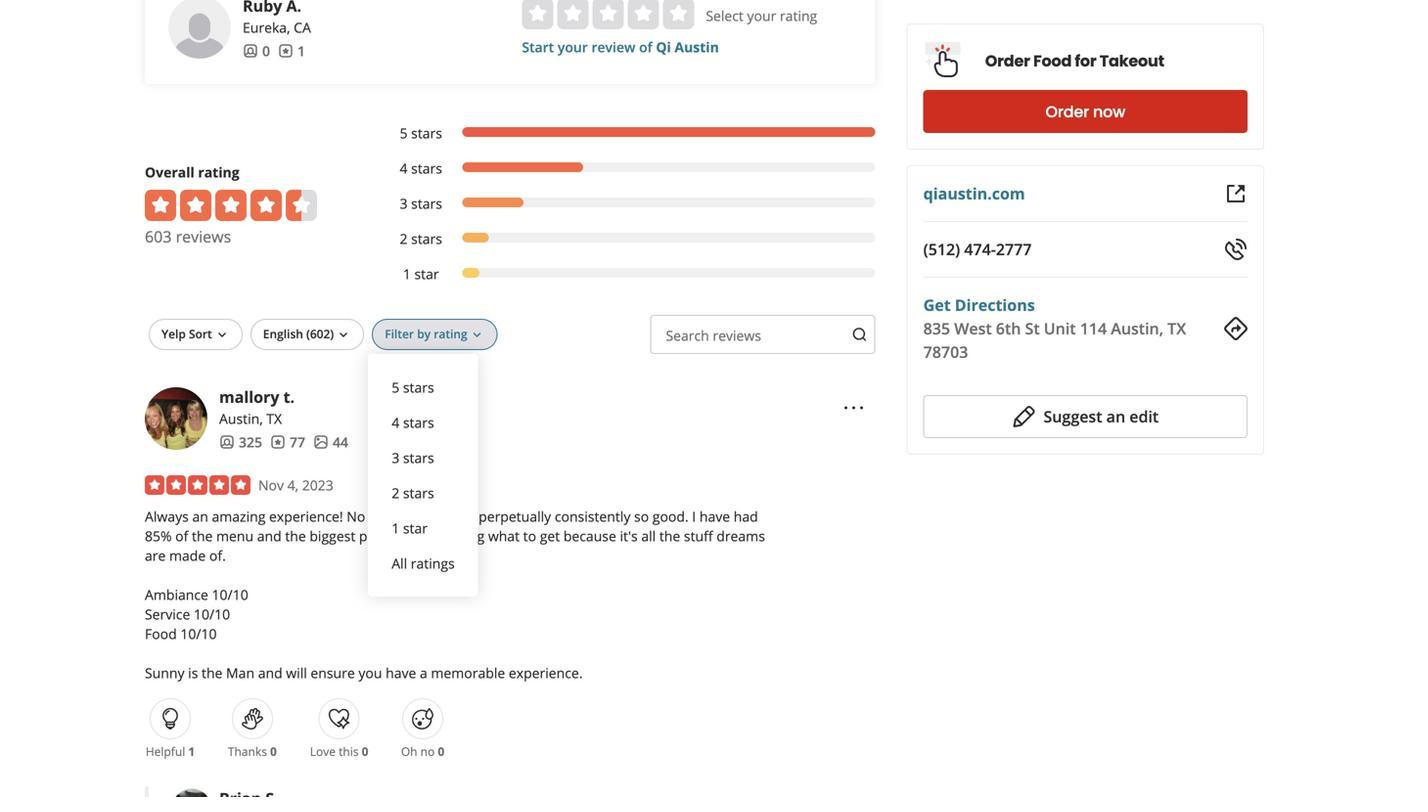 Task type: locate. For each thing, give the bounding box(es) containing it.
deciding
[[431, 527, 485, 545]]

dreams
[[717, 527, 765, 545]]

an
[[1106, 406, 1126, 427], [192, 507, 208, 526]]

(1 reaction) element
[[188, 744, 195, 760]]

filter
[[385, 326, 414, 342]]

16 review v2 image left 77
[[270, 435, 286, 450]]

austin, down mallory
[[219, 409, 263, 428]]

the down good.
[[659, 527, 680, 545]]

2 vertical spatial rating
[[434, 326, 467, 342]]

and up deciding
[[451, 507, 475, 526]]

3
[[400, 194, 408, 213], [392, 449, 399, 467]]

order for order food for takeout
[[985, 50, 1030, 72]]

2 16 chevron down v2 image from the left
[[469, 328, 485, 343]]

star for filter reviews by 1 star rating element
[[414, 265, 439, 283]]

reviews for 603 reviews
[[176, 226, 231, 247]]

1 vertical spatial reviews
[[713, 326, 761, 345]]

0 horizontal spatial food
[[145, 625, 177, 643]]

filter reviews by 2 stars rating element
[[380, 229, 876, 248]]

your
[[747, 6, 776, 25], [558, 38, 588, 56]]

0 horizontal spatial tx
[[266, 409, 282, 428]]

16 chevron down v2 image right filter by rating
[[469, 328, 485, 343]]

weakest
[[369, 507, 421, 526]]

(512)
[[923, 239, 960, 260]]

3 stars
[[400, 194, 442, 213], [392, 449, 434, 467]]

stars for the filter reviews by 3 stars rating element
[[411, 194, 442, 213]]

16 photos v2 image
[[313, 435, 329, 450]]

takeout
[[1100, 50, 1164, 72]]

None radio
[[557, 0, 588, 29], [592, 0, 624, 29], [628, 0, 659, 29], [663, 0, 694, 29], [557, 0, 588, 29], [592, 0, 624, 29], [628, 0, 659, 29], [663, 0, 694, 29]]

2777
[[996, 239, 1032, 260]]

0 vertical spatial 3 stars
[[400, 194, 442, 213]]

suggest an edit
[[1044, 406, 1159, 427]]

0 vertical spatial 5
[[400, 124, 408, 142]]

0 vertical spatial 1 star
[[403, 265, 439, 283]]

nov
[[258, 476, 284, 495]]

1 vertical spatial 5
[[392, 378, 399, 397]]

rating right the by on the top left of the page
[[434, 326, 467, 342]]

star inside button
[[403, 519, 428, 538]]

is
[[417, 527, 427, 545], [188, 664, 198, 682]]

filter reviews by 1 star rating element
[[380, 264, 876, 284]]

1 star
[[403, 265, 439, 283], [392, 519, 428, 538]]

1 inside filter reviews by 1 star rating element
[[403, 265, 411, 283]]

0 vertical spatial 4 stars
[[400, 159, 442, 177]]

1 up filter
[[403, 265, 411, 283]]

0 vertical spatial 2
[[400, 229, 408, 248]]

0 vertical spatial have
[[700, 507, 730, 526]]

(no rating) image
[[522, 0, 694, 29]]

3 for the filter reviews by 3 stars rating element
[[400, 194, 408, 213]]

sunny is the man and will ensure you have a memorable experience.
[[145, 664, 583, 682]]

food inside ambiance 10/10 service 10/10 food 10/10
[[145, 625, 177, 643]]

10/10 down of.
[[212, 586, 248, 604]]

and
[[451, 507, 475, 526], [257, 527, 282, 545], [258, 664, 282, 682]]

0 horizontal spatial an
[[192, 507, 208, 526]]

0 horizontal spatial 16 chevron down v2 image
[[214, 328, 230, 343]]

2 for 2 stars button
[[392, 484, 399, 502]]

16 friends v2 image left 325
[[219, 435, 235, 450]]

3 stars for the filter reviews by 3 stars rating element
[[400, 194, 442, 213]]

0 vertical spatial austin,
[[1111, 318, 1164, 339]]

made
[[169, 546, 206, 565]]

friends element down eureka,
[[243, 41, 270, 61]]

4
[[400, 159, 408, 177], [392, 413, 399, 432]]

filter reviews by 4 stars rating element
[[380, 158, 876, 178]]

(0 reactions) element right no at the left bottom of page
[[438, 744, 445, 760]]

0 vertical spatial order
[[985, 50, 1030, 72]]

1 16 chevron down v2 image from the left
[[214, 328, 230, 343]]

the down the experience!
[[285, 527, 306, 545]]

None radio
[[522, 0, 553, 29]]

2 stars up the weakest
[[392, 484, 434, 502]]

1 vertical spatial austin,
[[219, 409, 263, 428]]

mallory t. austin, tx
[[219, 386, 295, 428]]

friends element for eureka, ca
[[243, 41, 270, 61]]

0 vertical spatial and
[[451, 507, 475, 526]]

0 vertical spatial reviews element
[[278, 41, 305, 61]]

an inside "button"
[[1106, 406, 1126, 427]]

sunny
[[145, 664, 184, 682]]

of
[[639, 38, 652, 56], [175, 527, 188, 545]]

1 horizontal spatial rating
[[434, 326, 467, 342]]

friends element containing 0
[[243, 41, 270, 61]]

star for 1 star button
[[403, 519, 428, 538]]

0 vertical spatial is
[[417, 527, 427, 545]]

reviews
[[176, 226, 231, 247], [713, 326, 761, 345]]

photos element
[[313, 432, 348, 452]]

order left for
[[985, 50, 1030, 72]]

tx
[[1168, 318, 1186, 339], [266, 409, 282, 428]]

friends element for austin, tx
[[219, 432, 262, 452]]

1 up all
[[392, 519, 399, 538]]

all ratings
[[392, 554, 455, 573]]

you
[[359, 664, 382, 682]]

friends element containing 325
[[219, 432, 262, 452]]

4 stars inside button
[[392, 413, 434, 432]]

friends element
[[243, 41, 270, 61], [219, 432, 262, 452]]

reviews element left 16 photos v2
[[270, 432, 305, 452]]

the
[[192, 527, 213, 545], [285, 527, 306, 545], [659, 527, 680, 545], [202, 664, 223, 682]]

food down service
[[145, 625, 177, 643]]

yelp sort button
[[149, 319, 242, 350]]

1 vertical spatial 4
[[392, 413, 399, 432]]

stars
[[411, 124, 442, 142], [411, 159, 442, 177], [411, 194, 442, 213], [411, 229, 442, 248], [403, 378, 434, 397], [403, 413, 434, 432], [403, 449, 434, 467], [403, 484, 434, 502]]

1 horizontal spatial 16 chevron down v2 image
[[469, 328, 485, 343]]

select
[[706, 6, 744, 25]]

0 right the this
[[362, 744, 368, 760]]

1 vertical spatial 2 stars
[[392, 484, 434, 502]]

food left for
[[1033, 50, 1072, 72]]

4 inside button
[[392, 413, 399, 432]]

16 friends v2 image
[[243, 43, 258, 59], [219, 435, 235, 450]]

reviews element down ca
[[278, 41, 305, 61]]

order left the now on the top of page
[[1046, 101, 1089, 123]]

5
[[400, 124, 408, 142], [392, 378, 399, 397]]

2 inside filter reviews by 2 stars rating element
[[400, 229, 408, 248]]

4 stars for filter reviews by 4 stars rating element
[[400, 159, 442, 177]]

stars for 2 stars button
[[403, 484, 434, 502]]

order food for takeout
[[985, 50, 1164, 72]]

1 vertical spatial tx
[[266, 409, 282, 428]]

qiaustin.com
[[923, 183, 1025, 204]]

24 phone v2 image
[[1224, 238, 1248, 261]]

0 vertical spatial 16 friends v2 image
[[243, 43, 258, 59]]

0 vertical spatial 16 review v2 image
[[278, 43, 294, 59]]

3 (0 reactions) element from the left
[[438, 744, 445, 760]]

star down 2 stars button
[[403, 519, 428, 538]]

1 vertical spatial food
[[145, 625, 177, 643]]

0 horizontal spatial reviews
[[176, 226, 231, 247]]

reviews element for eureka, ca
[[278, 41, 305, 61]]

austin
[[675, 38, 719, 56]]

0 horizontal spatial 16 friends v2 image
[[219, 435, 235, 450]]

16 review v2 image for 1
[[278, 43, 294, 59]]

2 up the weakest
[[392, 484, 399, 502]]

1 horizontal spatial is
[[417, 527, 427, 545]]

2 up filter
[[400, 229, 408, 248]]

1 horizontal spatial austin,
[[1111, 318, 1164, 339]]

suggest
[[1044, 406, 1102, 427]]

85%
[[145, 527, 172, 545]]

reviews down 4.5 star rating image
[[176, 226, 231, 247]]

1 vertical spatial of
[[175, 527, 188, 545]]

review
[[592, 38, 636, 56]]

2 inside 2 stars button
[[392, 484, 399, 502]]

rating right select
[[780, 6, 817, 25]]

16 friends v2 image down eureka,
[[243, 43, 258, 59]]

2 stars button
[[384, 475, 463, 511]]

16 chevron down v2 image
[[214, 328, 230, 343], [469, 328, 485, 343]]

stars for filter reviews by 2 stars rating element
[[411, 229, 442, 248]]

0 down eureka,
[[262, 41, 270, 60]]

2 stars
[[400, 229, 442, 248], [392, 484, 434, 502]]

problem
[[359, 527, 414, 545]]

1 horizontal spatial have
[[700, 507, 730, 526]]

tx down mallory t. link
[[266, 409, 282, 428]]

2
[[400, 229, 408, 248], [392, 484, 399, 502]]

5 stars inside button
[[392, 378, 434, 397]]

0 vertical spatial friends element
[[243, 41, 270, 61]]

1 vertical spatial 3
[[392, 449, 399, 467]]

0 vertical spatial 2 stars
[[400, 229, 442, 248]]

1 vertical spatial friends element
[[219, 432, 262, 452]]

1 vertical spatial rating
[[198, 163, 239, 181]]

1 vertical spatial your
[[558, 38, 588, 56]]

3 inside button
[[392, 449, 399, 467]]

0 horizontal spatial (0 reactions) element
[[270, 744, 277, 760]]

0 vertical spatial 5 stars
[[400, 124, 442, 142]]

reviews element containing 77
[[270, 432, 305, 452]]

2 horizontal spatial (0 reactions) element
[[438, 744, 445, 760]]

0 vertical spatial an
[[1106, 406, 1126, 427]]

an down 5 star rating image
[[192, 507, 208, 526]]

the up made on the left
[[192, 527, 213, 545]]

search image
[[852, 327, 868, 343]]

an for always
[[192, 507, 208, 526]]

tx left 24 directions v2 icon on the right top of page
[[1168, 318, 1186, 339]]

5 stars for 5 stars button
[[392, 378, 434, 397]]

603 reviews
[[145, 226, 231, 247]]

1 vertical spatial order
[[1046, 101, 1089, 123]]

1 vertical spatial 2
[[392, 484, 399, 502]]

2 horizontal spatial rating
[[780, 6, 817, 25]]

16 chevron down v2 image inside filter by rating popup button
[[469, 328, 485, 343]]

mallory t. link
[[219, 386, 295, 407]]

the left man
[[202, 664, 223, 682]]

austin, inside get directions 835 west 6th st unit 114 austin, tx 78703
[[1111, 318, 1164, 339]]

2 stars up the by on the top left of the page
[[400, 229, 442, 248]]

an left edit
[[1106, 406, 1126, 427]]

3 stars inside button
[[392, 449, 434, 467]]

2 stars inside button
[[392, 484, 434, 502]]

and right menu
[[257, 527, 282, 545]]

1 right helpful
[[188, 744, 195, 760]]

24 directions v2 image
[[1224, 317, 1248, 341]]

rating inside filter by rating popup button
[[434, 326, 467, 342]]

(0 reactions) element right the this
[[362, 744, 368, 760]]

4 stars
[[400, 159, 442, 177], [392, 413, 434, 432]]

directions
[[955, 295, 1035, 316]]

austin, right 114
[[1111, 318, 1164, 339]]

5 inside button
[[392, 378, 399, 397]]

0 horizontal spatial have
[[386, 664, 416, 682]]

16 friends v2 image for 0
[[243, 43, 258, 59]]

2023
[[302, 476, 333, 495]]

2 for filter reviews by 2 stars rating element
[[400, 229, 408, 248]]

3 stars for 3 stars button
[[392, 449, 434, 467]]

1 star inside 1 star button
[[392, 519, 428, 538]]

0 vertical spatial of
[[639, 38, 652, 56]]

16 chevron down v2 image inside yelp sort "popup button"
[[214, 328, 230, 343]]

sort
[[189, 326, 212, 342]]

78703
[[923, 342, 968, 363]]

1 down ca
[[297, 41, 305, 60]]

1 vertical spatial is
[[188, 664, 198, 682]]

0 horizontal spatial order
[[985, 50, 1030, 72]]

0 vertical spatial food
[[1033, 50, 1072, 72]]

of up made on the left
[[175, 527, 188, 545]]

1 vertical spatial 16 review v2 image
[[270, 435, 286, 450]]

1 horizontal spatial tx
[[1168, 318, 1186, 339]]

77
[[290, 433, 305, 451]]

1 vertical spatial star
[[403, 519, 428, 538]]

0 vertical spatial 3
[[400, 194, 408, 213]]

1 horizontal spatial reviews
[[713, 326, 761, 345]]

stars for filter reviews by 5 stars rating element
[[411, 124, 442, 142]]

nov 4, 2023
[[258, 476, 333, 495]]

is down the link at the left
[[417, 527, 427, 545]]

1 star up all
[[392, 519, 428, 538]]

1 vertical spatial 16 friends v2 image
[[219, 435, 235, 450]]

16 chevron down v2 image right "sort"
[[214, 328, 230, 343]]

rating up 4.5 star rating image
[[198, 163, 239, 181]]

1 vertical spatial 3 stars
[[392, 449, 434, 467]]

start your review of qi austin
[[522, 38, 719, 56]]

0 horizontal spatial austin,
[[219, 409, 263, 428]]

1 vertical spatial 4 stars
[[392, 413, 434, 432]]

star up filter by rating
[[414, 265, 439, 283]]

0 vertical spatial 4
[[400, 159, 408, 177]]

reviews right search
[[713, 326, 761, 345]]

0 inside friends element
[[262, 41, 270, 60]]

0 vertical spatial 10/10
[[212, 586, 248, 604]]

0 horizontal spatial your
[[558, 38, 588, 56]]

1 vertical spatial have
[[386, 664, 416, 682]]

of left qi
[[639, 38, 652, 56]]

tx inside get directions 835 west 6th st unit 114 austin, tx 78703
[[1168, 318, 1186, 339]]

your for select
[[747, 6, 776, 25]]

stuff
[[684, 527, 713, 545]]

have left a
[[386, 664, 416, 682]]

1 vertical spatial an
[[192, 507, 208, 526]]

photo of mallory t. image
[[145, 387, 207, 450]]

filter reviews by 5 stars rating element
[[380, 123, 876, 143]]

consistently
[[555, 507, 631, 526]]

eureka, ca
[[243, 18, 311, 37]]

0 vertical spatial reviews
[[176, 226, 231, 247]]

reviews element
[[278, 41, 305, 61], [270, 432, 305, 452]]

1 vertical spatial 5 stars
[[392, 378, 434, 397]]

4.5 star rating image
[[145, 190, 317, 221]]

1 vertical spatial reviews element
[[270, 432, 305, 452]]

thanks 0
[[228, 744, 277, 760]]

(0 reactions) element right thanks
[[270, 744, 277, 760]]

1 horizontal spatial order
[[1046, 101, 1089, 123]]

your right select
[[747, 6, 776, 25]]

4,
[[287, 476, 299, 495]]

select your rating
[[706, 6, 817, 25]]

1 horizontal spatial 16 friends v2 image
[[243, 43, 258, 59]]

menu
[[216, 527, 254, 545]]

  text field
[[650, 315, 876, 354]]

an inside always an amazing experience! no weakest link and perpetually consistently so good. i have had 85% of the menu and the biggest problem is deciding what to get because it's all the stuff dreams are made of.
[[192, 507, 208, 526]]

0 vertical spatial rating
[[780, 6, 817, 25]]

to
[[523, 527, 536, 545]]

10/10 down service
[[180, 625, 217, 643]]

2 (0 reactions) element from the left
[[362, 744, 368, 760]]

(0 reactions) element
[[270, 744, 277, 760], [362, 744, 368, 760], [438, 744, 445, 760]]

1 horizontal spatial your
[[747, 6, 776, 25]]

1 star inside filter reviews by 1 star rating element
[[403, 265, 439, 283]]

603
[[145, 226, 172, 247]]

have right i
[[700, 507, 730, 526]]

ensure
[[311, 664, 355, 682]]

10/10 down ambiance
[[194, 605, 230, 624]]

1 (0 reactions) element from the left
[[270, 744, 277, 760]]

0 vertical spatial your
[[747, 6, 776, 25]]

1 horizontal spatial an
[[1106, 406, 1126, 427]]

1 horizontal spatial (0 reactions) element
[[362, 744, 368, 760]]

friends element down mallory t. austin, tx
[[219, 432, 262, 452]]

16 review v2 image
[[278, 43, 294, 59], [270, 435, 286, 450]]

1 star up the by on the top left of the page
[[403, 265, 439, 283]]

16 review v2 image down eureka, ca
[[278, 43, 294, 59]]

0 horizontal spatial of
[[175, 527, 188, 545]]

always an amazing experience! no weakest link and perpetually consistently so good. i have had 85% of the menu and the biggest problem is deciding what to get because it's all the stuff dreams are made of.
[[145, 507, 765, 565]]

your right start
[[558, 38, 588, 56]]

and left will
[[258, 664, 282, 682]]

1 vertical spatial 1 star
[[392, 519, 428, 538]]

filter reviews by 3 stars rating element
[[380, 194, 876, 213]]

0 vertical spatial star
[[414, 265, 439, 283]]

1
[[297, 41, 305, 60], [403, 265, 411, 283], [392, 519, 399, 538], [188, 744, 195, 760]]

helpful 1
[[146, 744, 195, 760]]

0 vertical spatial tx
[[1168, 318, 1186, 339]]

experience!
[[269, 507, 343, 526]]

search
[[666, 326, 709, 345]]

(0 reactions) element for oh no 0
[[438, 744, 445, 760]]

1 vertical spatial and
[[257, 527, 282, 545]]

10/10
[[212, 586, 248, 604], [194, 605, 230, 624], [180, 625, 217, 643]]

an for suggest
[[1106, 406, 1126, 427]]

is right "sunny"
[[188, 664, 198, 682]]

2 vertical spatial and
[[258, 664, 282, 682]]

order now
[[1046, 101, 1126, 123]]

yelp sort
[[161, 326, 212, 342]]

reviews element containing 1
[[278, 41, 305, 61]]



Task type: vqa. For each thing, say whether or not it's contained in the screenshot.
Write a Review
no



Task type: describe. For each thing, give the bounding box(es) containing it.
photo of ruby a. image
[[168, 0, 231, 59]]

english
[[263, 326, 303, 342]]

3 for 3 stars button
[[392, 449, 399, 467]]

memorable
[[431, 664, 505, 682]]

16 chevron down v2 image
[[336, 328, 352, 343]]

suggest an edit button
[[923, 395, 1248, 438]]

of.
[[209, 546, 226, 565]]

austin, inside mallory t. austin, tx
[[219, 409, 263, 428]]

had
[[734, 507, 758, 526]]

5 stars for filter reviews by 5 stars rating element
[[400, 124, 442, 142]]

5 star rating image
[[145, 475, 251, 495]]

love
[[310, 744, 336, 760]]

reviews for search reviews
[[713, 326, 761, 345]]

4 for 4 stars button
[[392, 413, 399, 432]]

your for start
[[558, 38, 588, 56]]

service
[[145, 605, 190, 624]]

edit
[[1130, 406, 1159, 427]]

16 friends v2 image for 325
[[219, 435, 235, 450]]

4 stars for 4 stars button
[[392, 413, 434, 432]]

2 stars for 2 stars button
[[392, 484, 434, 502]]

(602)
[[306, 326, 334, 342]]

order now link
[[923, 90, 1248, 133]]

english (602)
[[263, 326, 334, 342]]

4 for filter reviews by 4 stars rating element
[[400, 159, 408, 177]]

helpful
[[146, 744, 185, 760]]

what
[[488, 527, 520, 545]]

oh no 0
[[401, 744, 445, 760]]

filter by rating button
[[372, 319, 498, 350]]

because
[[564, 527, 616, 545]]

link
[[425, 507, 447, 526]]

0 right thanks
[[270, 744, 277, 760]]

2 vertical spatial 10/10
[[180, 625, 217, 643]]

rating element
[[522, 0, 694, 29]]

(512) 474-2777
[[923, 239, 1032, 260]]

it's
[[620, 527, 638, 545]]

6th
[[996, 318, 1021, 339]]

yelp
[[161, 326, 186, 342]]

1 star for filter reviews by 1 star rating element
[[403, 265, 439, 283]]

filter by rating
[[385, 326, 467, 342]]

stars for 5 stars button
[[403, 378, 434, 397]]

is inside always an amazing experience! no weakest link and perpetually consistently so good. i have had 85% of the menu and the biggest problem is deciding what to get because it's all the stuff dreams are made of.
[[417, 527, 427, 545]]

english (602) button
[[250, 319, 364, 350]]

1 star for 1 star button
[[392, 519, 428, 538]]

always
[[145, 507, 189, 526]]

st
[[1025, 318, 1040, 339]]

0 horizontal spatial rating
[[198, 163, 239, 181]]

order for order now
[[1046, 101, 1089, 123]]

love this 0
[[310, 744, 368, 760]]

114
[[1080, 318, 1107, 339]]

overall
[[145, 163, 194, 181]]

3 stars button
[[384, 440, 463, 475]]

thanks
[[228, 744, 267, 760]]

5 for filter reviews by 5 stars rating element
[[400, 124, 408, 142]]

1 inside reviews element
[[297, 41, 305, 60]]

overall rating
[[145, 163, 239, 181]]

of inside always an amazing experience! no weakest link and perpetually consistently so good. i have had 85% of the menu and the biggest problem is deciding what to get because it's all the stuff dreams are made of.
[[175, 527, 188, 545]]

rating for filter by rating
[[434, 326, 467, 342]]

474-
[[964, 239, 996, 260]]

no
[[347, 507, 365, 526]]

16 chevron down v2 image for filter by rating
[[469, 328, 485, 343]]

for
[[1075, 50, 1097, 72]]

4 stars button
[[384, 405, 463, 440]]

1 horizontal spatial of
[[639, 38, 652, 56]]

start
[[522, 38, 554, 56]]

stars for 4 stars button
[[403, 413, 434, 432]]

mallory
[[219, 386, 279, 407]]

24 external link v2 image
[[1224, 182, 1248, 206]]

stars for 3 stars button
[[403, 449, 434, 467]]

ca
[[294, 18, 311, 37]]

t.
[[283, 386, 295, 407]]

1 inside 1 star button
[[392, 519, 399, 538]]

(0 reactions) element for love this 0
[[362, 744, 368, 760]]

2 stars for filter reviews by 2 stars rating element
[[400, 229, 442, 248]]

5 stars button
[[384, 370, 463, 405]]

all ratings button
[[384, 546, 463, 581]]

are
[[145, 546, 166, 565]]

1 horizontal spatial food
[[1033, 50, 1072, 72]]

0 horizontal spatial is
[[188, 664, 198, 682]]

amazing
[[212, 507, 266, 526]]

1 vertical spatial 10/10
[[194, 605, 230, 624]]

0 right no at the left bottom of page
[[438, 744, 445, 760]]

unit
[[1044, 318, 1076, 339]]

16 chevron down v2 image for yelp sort
[[214, 328, 230, 343]]

good.
[[653, 507, 689, 526]]

1 star button
[[384, 511, 463, 546]]

rating for select your rating
[[780, 6, 817, 25]]

ambiance 10/10 service 10/10 food 10/10
[[145, 586, 248, 643]]

biggest
[[310, 527, 356, 545]]

stars for filter reviews by 4 stars rating element
[[411, 159, 442, 177]]

man
[[226, 664, 254, 682]]

get
[[923, 295, 951, 316]]

all
[[641, 527, 656, 545]]

oh
[[401, 744, 417, 760]]

qi
[[656, 38, 671, 56]]

24 pencil v2 image
[[1012, 405, 1036, 429]]

reviews element for austin, tx
[[270, 432, 305, 452]]

ambiance
[[145, 586, 208, 604]]

ratings
[[411, 554, 455, 573]]

44
[[333, 433, 348, 451]]

have inside always an amazing experience! no weakest link and perpetually consistently so good. i have had 85% of the menu and the biggest problem is deciding what to get because it's all the stuff dreams are made of.
[[700, 507, 730, 526]]

west
[[954, 318, 992, 339]]

experience.
[[509, 664, 583, 682]]

by
[[417, 326, 431, 342]]

16 review v2 image for 77
[[270, 435, 286, 450]]

qiaustin.com link
[[923, 183, 1025, 204]]

5 for 5 stars button
[[392, 378, 399, 397]]

tx inside mallory t. austin, tx
[[266, 409, 282, 428]]

get directions 835 west 6th st unit 114 austin, tx 78703
[[923, 295, 1186, 363]]

325
[[239, 433, 262, 451]]

(0 reactions) element for thanks 0
[[270, 744, 277, 760]]

get directions link
[[923, 295, 1035, 316]]

menu image
[[842, 396, 866, 420]]

so
[[634, 507, 649, 526]]



